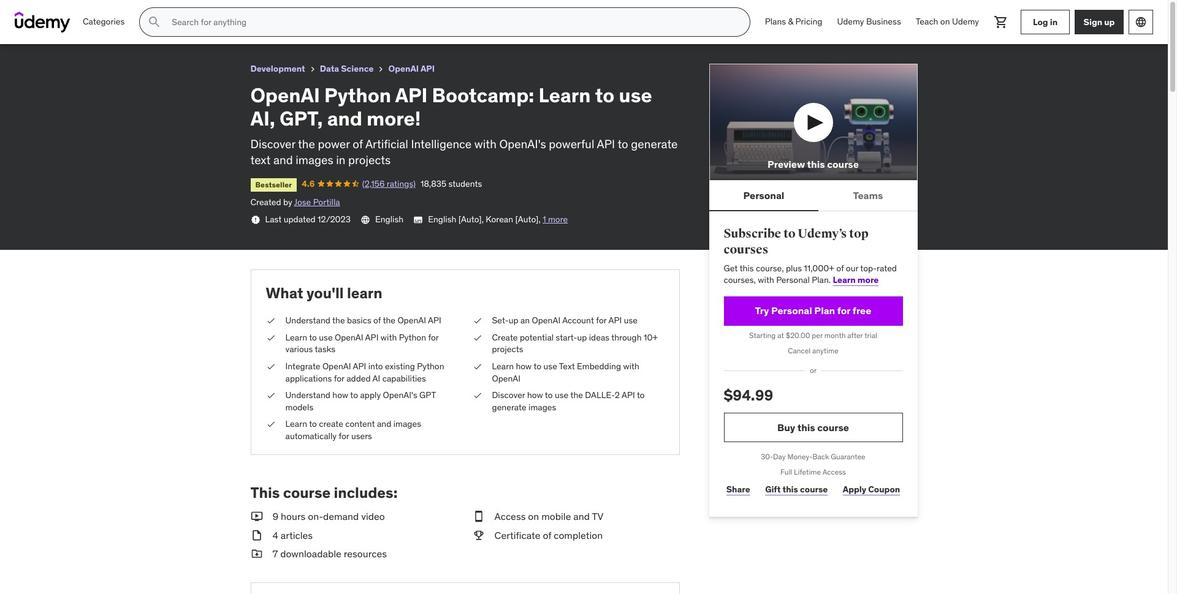 Task type: describe. For each thing, give the bounding box(es) containing it.
small image for 9
[[251, 510, 263, 524]]

last
[[265, 214, 282, 225]]

xsmall image for last updated 12/2023
[[251, 215, 260, 225]]

coupon
[[869, 485, 901, 496]]

openai inside integrate openai api into existing python applications for added ai capabilities
[[323, 361, 351, 372]]

xsmall image for discover
[[473, 390, 482, 402]]

starting at $20.00 per month after trial cancel anytime
[[750, 331, 878, 355]]

the right basics
[[383, 315, 396, 326]]

certificate of completion
[[495, 530, 603, 542]]

this inside $94.99 buy this course
[[798, 422, 816, 434]]

api inside discover how to use the dalle-2 api to generate images
[[622, 390, 635, 401]]

cancel
[[788, 346, 811, 355]]

share button
[[724, 478, 753, 503]]

on for access
[[528, 511, 539, 523]]

text
[[559, 361, 575, 372]]

try
[[755, 305, 769, 317]]

share
[[727, 485, 751, 496]]

data science link
[[320, 61, 374, 77]]

discover how to use the dalle-2 api to generate images
[[492, 390, 645, 413]]

for up the ideas at the bottom
[[596, 315, 607, 326]]

python inside "learn to use openai api with python for various tasks"
[[399, 332, 426, 343]]

demand
[[323, 511, 359, 523]]

9 hours on-demand video
[[273, 511, 385, 523]]

course down lifetime
[[800, 485, 828, 496]]

personal inside button
[[744, 189, 785, 202]]

plans & pricing
[[765, 16, 823, 27]]

tab list containing personal
[[709, 181, 918, 212]]

openai inside the learn how to use text embedding with openai
[[492, 373, 521, 384]]

for for learn to use openai api with python for various tasks
[[428, 332, 439, 343]]

0 vertical spatial bestseller
[[15, 23, 51, 32]]

and up power
[[327, 106, 362, 131]]

with inside openai python api bootcamp: learn to use ai, gpt, and more! discover the power of artificial intelligence with openai's powerful api to generate text and images in projects
[[475, 137, 497, 151]]

video
[[361, 511, 385, 523]]

with inside "learn to use openai api with python for various tasks"
[[381, 332, 397, 343]]

integrate openai api into existing python applications for added ai capabilities
[[286, 361, 444, 384]]

of inside get this course, plus 11,000+ of our top-rated courses, with personal plan.
[[837, 263, 844, 274]]

0 horizontal spatial (2,156
[[89, 21, 111, 32]]

anytime
[[813, 346, 839, 355]]

set-up an openai account for api use
[[492, 315, 638, 326]]

9
[[273, 511, 279, 523]]

understand for understand the basics of the openai api
[[286, 315, 331, 326]]

learn inside openai python api bootcamp: learn to use ai, gpt, and more! discover the power of artificial intelligence with openai's powerful api to generate text and images in projects
[[539, 83, 591, 108]]

course language image
[[361, 215, 370, 225]]

sign
[[1084, 16, 1103, 27]]

closed captions image
[[413, 215, 423, 225]]

1 udemy from the left
[[837, 16, 865, 27]]

on for teach
[[941, 16, 950, 27]]

how for understand
[[333, 390, 349, 401]]

what
[[266, 284, 303, 303]]

powerful
[[549, 137, 595, 151]]

english [auto], korean [auto] , 1 more
[[428, 214, 568, 225]]

personal inside get this course, plus 11,000+ of our top-rated courses, with personal plan.
[[777, 275, 810, 286]]

try personal plan for free
[[755, 305, 872, 317]]

create potential start-up ideas through 10+ projects
[[492, 332, 658, 355]]

month
[[825, 331, 846, 340]]

0 horizontal spatial 18,835 students
[[147, 21, 208, 32]]

learn how to use text embedding with openai
[[492, 361, 640, 384]]

udemy business link
[[830, 7, 909, 37]]

plus
[[786, 263, 802, 274]]

gift
[[766, 485, 781, 496]]

projects inside create potential start-up ideas through 10+ projects
[[492, 344, 523, 355]]

access on mobile and tv
[[495, 511, 604, 523]]

create
[[319, 419, 343, 430]]

ai
[[373, 373, 380, 384]]

1 horizontal spatial bestseller
[[255, 180, 292, 189]]

learn to create content and images automatically for users
[[286, 419, 421, 442]]

api inside integrate openai api into existing python applications for added ai capabilities
[[353, 361, 366, 372]]

understand how to apply openai's gpt models
[[286, 390, 436, 413]]

generate inside openai python api bootcamp: learn to use ai, gpt, and more! discover the power of artificial intelligence with openai's powerful api to generate text and images in projects
[[631, 137, 678, 151]]

learn
[[347, 284, 383, 303]]

small image for access
[[473, 510, 485, 524]]

what you'll learn
[[266, 284, 383, 303]]

choose a language image
[[1135, 16, 1148, 28]]

automatically
[[286, 431, 337, 442]]

up for sign
[[1105, 16, 1115, 27]]

11,000+
[[804, 263, 835, 274]]

learn for learn to use openai api with python for various tasks
[[286, 332, 307, 343]]

use inside openai python api bootcamp: learn to use ai, gpt, and more! discover the power of artificial intelligence with openai's powerful api to generate text and images in projects
[[619, 83, 652, 108]]

top-
[[861, 263, 877, 274]]

2
[[615, 390, 620, 401]]

jose portilla link
[[294, 197, 340, 208]]

gift this course
[[766, 485, 828, 496]]

1 horizontal spatial 18,835
[[421, 178, 447, 189]]

this
[[251, 484, 280, 503]]

openai python api bootcamp: learn to use ai, gpt, and more!
[[10, 6, 298, 18]]

log in link
[[1021, 10, 1070, 34]]

personal button
[[709, 181, 819, 211]]

python inside openai python api bootcamp: learn to use ai, gpt, and more! discover the power of artificial intelligence with openai's powerful api to generate text and images in projects
[[325, 83, 391, 108]]

for for learn to create content and images automatically for users
[[339, 431, 349, 442]]

get
[[724, 263, 738, 274]]

small image for 7
[[251, 548, 263, 561]]

learn for learn more
[[833, 275, 856, 286]]

xsmall image for create
[[473, 332, 482, 344]]

create
[[492, 332, 518, 343]]

data
[[320, 63, 339, 74]]

dalle-
[[585, 390, 615, 401]]

up inside create potential start-up ideas through 10+ projects
[[577, 332, 587, 343]]

0 vertical spatial 18,835
[[147, 21, 173, 32]]

understand for understand how to apply openai's gpt models
[[286, 390, 331, 401]]

teach on udemy link
[[909, 7, 987, 37]]

resources
[[344, 548, 387, 561]]

embedding
[[577, 361, 621, 372]]

learn to use openai api with python for various tasks
[[286, 332, 439, 355]]

this for preview
[[807, 158, 825, 171]]

teams
[[853, 189, 883, 202]]

start-
[[556, 332, 577, 343]]

preview
[[768, 158, 805, 171]]

of down "access on mobile and tv"
[[543, 530, 552, 542]]

data science
[[320, 63, 374, 74]]

in inside openai python api bootcamp: learn to use ai, gpt, and more! discover the power of artificial intelligence with openai's powerful api to generate text and images in projects
[[336, 153, 346, 168]]

how for discover
[[527, 390, 543, 401]]

text
[[251, 153, 271, 168]]

into
[[368, 361, 383, 372]]

1
[[543, 214, 546, 225]]

more! for openai python api bootcamp: learn to use ai, gpt, and more! discover the power of artificial intelligence with openai's powerful api to generate text and images in projects
[[367, 106, 421, 131]]

course up on-
[[283, 484, 331, 503]]

0 horizontal spatial ratings)
[[113, 21, 142, 32]]

1 vertical spatial students
[[449, 178, 482, 189]]

and right text
[[274, 153, 293, 168]]

$94.99 buy this course
[[724, 386, 849, 434]]

openai's inside understand how to apply openai's gpt models
[[383, 390, 418, 401]]

the inside openai python api bootcamp: learn to use ai, gpt, and more! discover the power of artificial intelligence with openai's powerful api to generate text and images in projects
[[298, 137, 315, 151]]

1 horizontal spatial in
[[1050, 16, 1058, 27]]

account
[[563, 315, 594, 326]]

discover inside openai python api bootcamp: learn to use ai, gpt, and more! discover the power of artificial intelligence with openai's powerful api to generate text and images in projects
[[251, 137, 295, 151]]

this course includes:
[[251, 484, 398, 503]]

you'll
[[307, 284, 344, 303]]

tasks
[[315, 344, 335, 355]]

apply coupon
[[843, 485, 901, 496]]

api inside "learn to use openai api with python for various tasks"
[[365, 332, 379, 343]]

added
[[347, 373, 371, 384]]

python left categories on the top of page
[[47, 6, 80, 18]]

free
[[853, 305, 872, 317]]

openai inside "learn to use openai api with python for various tasks"
[[335, 332, 363, 343]]

images inside the learn to create content and images automatically for users
[[394, 419, 421, 430]]

projects inside openai python api bootcamp: learn to use ai, gpt, and more! discover the power of artificial intelligence with openai's powerful api to generate text and images in projects
[[348, 153, 391, 168]]

top
[[849, 226, 869, 242]]

udemy's
[[798, 226, 847, 242]]

try personal plan for free link
[[724, 297, 903, 326]]

to inside subscribe to udemy's top courses
[[784, 226, 796, 242]]

this for gift
[[783, 485, 798, 496]]

plans
[[765, 16, 786, 27]]

of right basics
[[374, 315, 381, 326]]

courses
[[724, 242, 769, 258]]

last updated 12/2023
[[265, 214, 351, 225]]

plan
[[815, 305, 835, 317]]

after
[[848, 331, 863, 340]]



Task type: locate. For each thing, give the bounding box(es) containing it.
users
[[351, 431, 372, 442]]

0 vertical spatial discover
[[251, 137, 295, 151]]

[auto]
[[515, 214, 539, 225]]

bootcamp: inside openai python api bootcamp: learn to use ai, gpt, and more! discover the power of artificial intelligence with openai's powerful api to generate text and images in projects
[[432, 83, 534, 108]]

projects down the create
[[492, 344, 523, 355]]

ideas
[[589, 332, 610, 343]]

2 vertical spatial up
[[577, 332, 587, 343]]

mobile
[[542, 511, 571, 523]]

0 horizontal spatial 18,835
[[147, 21, 173, 32]]

1 horizontal spatial ai,
[[251, 106, 275, 131]]

ratings) up the closed captions image
[[387, 178, 416, 189]]

plans & pricing link
[[758, 7, 830, 37]]

personal down 'preview'
[[744, 189, 785, 202]]

1 horizontal spatial generate
[[631, 137, 678, 151]]

gpt, for openai python api bootcamp: learn to use ai, gpt, and more!
[[227, 6, 249, 18]]

0 horizontal spatial more!
[[271, 6, 298, 18]]

english right the closed captions image
[[428, 214, 457, 225]]

on
[[941, 16, 950, 27], [528, 511, 539, 523]]

trial
[[865, 331, 878, 340]]

course inside button
[[827, 158, 859, 171]]

xsmall image right science
[[376, 64, 386, 74]]

0 vertical spatial more
[[548, 214, 568, 225]]

1 english from the left
[[375, 214, 404, 225]]

up for set-
[[509, 315, 519, 326]]

with down "course,"
[[758, 275, 775, 286]]

(2,156 left submit search icon
[[89, 21, 111, 32]]

openai api
[[389, 63, 435, 74]]

1 vertical spatial images
[[529, 402, 556, 413]]

openai python api bootcamp: learn to use ai, gpt, and more! discover the power of artificial intelligence with openai's powerful api to generate text and images in projects
[[251, 83, 678, 168]]

1 horizontal spatial more!
[[367, 106, 421, 131]]

this inside button
[[807, 158, 825, 171]]

in
[[1050, 16, 1058, 27], [336, 153, 346, 168]]

xsmall image left 'automatically'
[[266, 419, 276, 431]]

xsmall image for understand the basics of the openai api
[[266, 315, 276, 327]]

artificial
[[365, 137, 408, 151]]

how down the learn how to use text embedding with openai
[[527, 390, 543, 401]]

this for get
[[740, 263, 754, 274]]

plan.
[[812, 275, 831, 286]]

understand inside understand how to apply openai's gpt models
[[286, 390, 331, 401]]

access inside 30-day money-back guarantee full lifetime access
[[823, 468, 846, 477]]

1 vertical spatial openai's
[[383, 390, 418, 401]]

on inside the teach on udemy link
[[941, 16, 950, 27]]

1 vertical spatial gpt,
[[280, 106, 323, 131]]

money-
[[788, 453, 813, 462]]

18,835
[[147, 21, 173, 32], [421, 178, 447, 189]]

4.6 up jose
[[302, 178, 315, 189]]

per
[[812, 331, 823, 340]]

for inside the learn to create content and images automatically for users
[[339, 431, 349, 442]]

udemy left business
[[837, 16, 865, 27]]

openai's left powerful
[[499, 137, 546, 151]]

access up certificate
[[495, 511, 526, 523]]

for left free
[[838, 305, 851, 317]]

18,835 students down 'intelligence'
[[421, 178, 482, 189]]

course up teams
[[827, 158, 859, 171]]

and up development
[[251, 6, 269, 18]]

1 vertical spatial personal
[[777, 275, 810, 286]]

0 horizontal spatial students
[[175, 21, 208, 32]]

apply
[[360, 390, 381, 401]]

tab list
[[709, 181, 918, 212]]

1 vertical spatial bootcamp:
[[432, 83, 534, 108]]

use inside discover how to use the dalle-2 api to generate images
[[555, 390, 569, 401]]

use inside the learn how to use text embedding with openai
[[544, 361, 557, 372]]

1 vertical spatial 18,835 students
[[421, 178, 482, 189]]

to inside understand how to apply openai's gpt models
[[350, 390, 358, 401]]

images down the 'gpt'
[[394, 419, 421, 430]]

0 horizontal spatial generate
[[492, 402, 527, 413]]

with
[[475, 137, 497, 151], [758, 275, 775, 286], [381, 332, 397, 343], [623, 361, 640, 372]]

1 horizontal spatial access
[[823, 468, 846, 477]]

at
[[778, 331, 784, 340]]

back
[[813, 453, 829, 462]]

integrate
[[286, 361, 320, 372]]

0 vertical spatial generate
[[631, 137, 678, 151]]

lifetime
[[794, 468, 821, 477]]

generate inside discover how to use the dalle-2 api to generate images
[[492, 402, 527, 413]]

rated
[[877, 263, 897, 274]]

science
[[341, 63, 374, 74]]

0 vertical spatial personal
[[744, 189, 785, 202]]

gpt, inside openai python api bootcamp: learn to use ai, gpt, and more! discover the power of artificial intelligence with openai's powerful api to generate text and images in projects
[[280, 106, 323, 131]]

course
[[827, 158, 859, 171], [818, 422, 849, 434], [283, 484, 331, 503], [800, 485, 828, 496]]

students up [auto], korean at the left top
[[449, 178, 482, 189]]

content
[[345, 419, 375, 430]]

images down the learn how to use text embedding with openai
[[529, 402, 556, 413]]

1 vertical spatial in
[[336, 153, 346, 168]]

2 udemy from the left
[[952, 16, 979, 27]]

1 horizontal spatial ratings)
[[387, 178, 416, 189]]

images down power
[[296, 153, 333, 168]]

0 vertical spatial projects
[[348, 153, 391, 168]]

(2,156 up the course language image
[[362, 178, 385, 189]]

18,835 students down openai python api bootcamp: learn to use ai, gpt, and more!
[[147, 21, 208, 32]]

pricing
[[796, 16, 823, 27]]

xsmall image for understand
[[266, 390, 276, 402]]

or
[[810, 366, 817, 376]]

how down potential
[[516, 361, 532, 372]]

0 vertical spatial images
[[296, 153, 333, 168]]

how
[[516, 361, 532, 372], [333, 390, 349, 401], [527, 390, 543, 401]]

0 horizontal spatial images
[[296, 153, 333, 168]]

2 english from the left
[[428, 214, 457, 225]]

Search for anything text field
[[169, 12, 735, 33]]

0 vertical spatial understand
[[286, 315, 331, 326]]

1 horizontal spatial gpt,
[[280, 106, 323, 131]]

images inside openai python api bootcamp: learn to use ai, gpt, and more! discover the power of artificial intelligence with openai's powerful api to generate text and images in projects
[[296, 153, 333, 168]]

1 horizontal spatial english
[[428, 214, 457, 225]]

0 horizontal spatial english
[[375, 214, 404, 225]]

projects down artificial
[[348, 153, 391, 168]]

1 vertical spatial on
[[528, 511, 539, 523]]

set-
[[492, 315, 509, 326]]

xsmall image
[[308, 64, 318, 74], [376, 64, 386, 74], [251, 215, 260, 225], [266, 315, 276, 327], [266, 332, 276, 344], [266, 419, 276, 431]]

2 understand from the top
[[286, 390, 331, 401]]

udemy left shopping cart with 0 items image on the right
[[952, 16, 979, 27]]

more!
[[271, 6, 298, 18], [367, 106, 421, 131]]

power
[[318, 137, 350, 151]]

for down create
[[339, 431, 349, 442]]

1 horizontal spatial more
[[858, 275, 879, 286]]

1 understand from the top
[[286, 315, 331, 326]]

discover inside discover how to use the dalle-2 api to generate images
[[492, 390, 525, 401]]

with right 'intelligence'
[[475, 137, 497, 151]]

access down the back
[[823, 468, 846, 477]]

more! for openai python api bootcamp: learn to use ai, gpt, and more!
[[271, 6, 298, 18]]

0 horizontal spatial projects
[[348, 153, 391, 168]]

updated
[[284, 214, 316, 225]]

of inside openai python api bootcamp: learn to use ai, gpt, and more! discover the power of artificial intelligence with openai's powerful api to generate text and images in projects
[[353, 137, 363, 151]]

openai api link
[[389, 61, 435, 77]]

18,835 students
[[147, 21, 208, 32], [421, 178, 482, 189]]

2 horizontal spatial images
[[529, 402, 556, 413]]

[auto], korean
[[459, 214, 513, 225]]

small image for 4
[[251, 529, 263, 543]]

gpt, for openai python api bootcamp: learn to use ai, gpt, and more! discover the power of artificial intelligence with openai's powerful api to generate text and images in projects
[[280, 106, 323, 131]]

1 horizontal spatial 4.6
[[302, 178, 315, 189]]

learn inside the learn to create content and images automatically for users
[[286, 419, 307, 430]]

understand
[[286, 315, 331, 326], [286, 390, 331, 401]]

learn for learn how to use text embedding with openai
[[492, 361, 514, 372]]

personal down plus
[[777, 275, 810, 286]]

up right sign
[[1105, 16, 1115, 27]]

ai, for openai python api bootcamp: learn to use ai, gpt, and more! discover the power of artificial intelligence with openai's powerful api to generate text and images in projects
[[251, 106, 275, 131]]

python up capabilities
[[417, 361, 444, 372]]

more down top-
[[858, 275, 879, 286]]

english for english [auto], korean [auto] , 1 more
[[428, 214, 457, 225]]

and right content
[[377, 419, 391, 430]]

1 vertical spatial bestseller
[[255, 180, 292, 189]]

1 horizontal spatial up
[[577, 332, 587, 343]]

discover
[[251, 137, 295, 151], [492, 390, 525, 401]]

18,835 down openai python api bootcamp: learn to use ai, gpt, and more!
[[147, 21, 173, 32]]

1 horizontal spatial 18,835 students
[[421, 178, 482, 189]]

log in
[[1033, 16, 1058, 27]]

up inside the sign up link
[[1105, 16, 1115, 27]]

how inside the learn how to use text embedding with openai
[[516, 361, 532, 372]]

intelligence
[[411, 137, 472, 151]]

guarantee
[[831, 453, 866, 462]]

gpt,
[[227, 6, 249, 18], [280, 106, 323, 131]]

the left power
[[298, 137, 315, 151]]

1 vertical spatial ratings)
[[387, 178, 416, 189]]

teach on udemy
[[916, 16, 979, 27]]

various
[[286, 344, 313, 355]]

0 vertical spatial ai,
[[213, 6, 225, 18]]

in right log
[[1050, 16, 1058, 27]]

with inside get this course, plus 11,000+ of our top-rated courses, with personal plan.
[[758, 275, 775, 286]]

on-
[[308, 511, 323, 523]]

0 horizontal spatial 4.6
[[61, 21, 74, 32]]

generate
[[631, 137, 678, 151], [492, 402, 527, 413]]

our
[[846, 263, 859, 274]]

to inside the learn to create content and images automatically for users
[[309, 419, 317, 430]]

for inside "learn to use openai api with python for various tasks"
[[428, 332, 439, 343]]

bestseller
[[15, 23, 51, 32], [255, 180, 292, 189]]

categories
[[83, 16, 125, 27]]

gpt
[[420, 390, 436, 401]]

to
[[182, 6, 192, 18], [595, 83, 615, 108], [618, 137, 628, 151], [784, 226, 796, 242], [309, 332, 317, 343], [534, 361, 542, 372], [350, 390, 358, 401], [545, 390, 553, 401], [637, 390, 645, 401], [309, 419, 317, 430]]

for left added
[[334, 373, 345, 384]]

0 vertical spatial in
[[1050, 16, 1058, 27]]

learn for learn to create content and images automatically for users
[[286, 419, 307, 430]]

1 horizontal spatial openai's
[[499, 137, 546, 151]]

more! inside openai python api bootcamp: learn to use ai, gpt, and more! discover the power of artificial intelligence with openai's powerful api to generate text and images in projects
[[367, 106, 421, 131]]

0 horizontal spatial access
[[495, 511, 526, 523]]

the left basics
[[332, 315, 345, 326]]

python up existing
[[399, 332, 426, 343]]

small image
[[251, 510, 263, 524], [473, 510, 485, 524], [251, 529, 263, 543], [473, 529, 485, 543], [251, 548, 263, 561]]

1 vertical spatial up
[[509, 315, 519, 326]]

1 horizontal spatial images
[[394, 419, 421, 430]]

this right 'preview'
[[807, 158, 825, 171]]

xsmall image
[[473, 315, 482, 327], [473, 332, 482, 344], [266, 361, 276, 373], [473, 361, 482, 373], [266, 390, 276, 402], [473, 390, 482, 402]]

more right 1
[[548, 214, 568, 225]]

learn more
[[833, 275, 879, 286]]

course inside $94.99 buy this course
[[818, 422, 849, 434]]

0 vertical spatial students
[[175, 21, 208, 32]]

1 horizontal spatial udemy
[[952, 16, 979, 27]]

how inside understand how to apply openai's gpt models
[[333, 390, 349, 401]]

learn inside the learn how to use text embedding with openai
[[492, 361, 514, 372]]

python inside integrate openai api into existing python applications for added ai capabilities
[[417, 361, 444, 372]]

for up the 'gpt'
[[428, 332, 439, 343]]

0 vertical spatial openai's
[[499, 137, 546, 151]]

xsmall image left the various
[[266, 332, 276, 344]]

ratings) left submit search icon
[[113, 21, 142, 32]]

0 horizontal spatial up
[[509, 315, 519, 326]]

how down added
[[333, 390, 349, 401]]

0 horizontal spatial ai,
[[213, 6, 225, 18]]

1 vertical spatial ai,
[[251, 106, 275, 131]]

0 horizontal spatial openai's
[[383, 390, 418, 401]]

0 vertical spatial ratings)
[[113, 21, 142, 32]]

and inside the learn to create content and images automatically for users
[[377, 419, 391, 430]]

1 horizontal spatial discover
[[492, 390, 525, 401]]

shopping cart with 0 items image
[[994, 15, 1009, 29]]

1 vertical spatial generate
[[492, 402, 527, 413]]

for for integrate openai api into existing python applications for added ai capabilities
[[334, 373, 345, 384]]

1 horizontal spatial projects
[[492, 344, 523, 355]]

the left the dalle-
[[571, 390, 583, 401]]

tv
[[592, 511, 604, 523]]

with down understand the basics of the openai api
[[381, 332, 397, 343]]

in down power
[[336, 153, 346, 168]]

course up the back
[[818, 422, 849, 434]]

teams button
[[819, 181, 918, 211]]

this right gift
[[783, 485, 798, 496]]

to inside the learn how to use text embedding with openai
[[534, 361, 542, 372]]

1 horizontal spatial (2,156 ratings)
[[362, 178, 416, 189]]

0 horizontal spatial discover
[[251, 137, 295, 151]]

(2,156 ratings) down artificial
[[362, 178, 416, 189]]

and left tv
[[574, 511, 590, 523]]

discover up text
[[251, 137, 295, 151]]

articles
[[281, 530, 313, 542]]

english for english
[[375, 214, 404, 225]]

on left mobile
[[528, 511, 539, 523]]

0 vertical spatial bootcamp:
[[101, 6, 152, 18]]

students
[[175, 21, 208, 32], [449, 178, 482, 189]]

ai, inside openai python api bootcamp: learn to use ai, gpt, and more! discover the power of artificial intelligence with openai's powerful api to generate text and images in projects
[[251, 106, 275, 131]]

1 vertical spatial understand
[[286, 390, 331, 401]]

udemy
[[837, 16, 865, 27], [952, 16, 979, 27]]

1 vertical spatial more
[[858, 275, 879, 286]]

xsmall image for learn
[[473, 361, 482, 373]]

how inside discover how to use the dalle-2 api to generate images
[[527, 390, 543, 401]]

of left our
[[837, 263, 844, 274]]

1 vertical spatial 4.6
[[302, 178, 315, 189]]

business
[[867, 16, 901, 27]]

(2,156 ratings) left submit search icon
[[89, 21, 142, 32]]

ai, for openai python api bootcamp: learn to use ai, gpt, and more!
[[213, 6, 225, 18]]

day
[[773, 453, 786, 462]]

0 vertical spatial access
[[823, 468, 846, 477]]

up left an at the bottom of the page
[[509, 315, 519, 326]]

images inside discover how to use the dalle-2 api to generate images
[[529, 402, 556, 413]]

4 articles
[[273, 530, 313, 542]]

use inside "learn to use openai api with python for various tasks"
[[319, 332, 333, 343]]

0 vertical spatial on
[[941, 16, 950, 27]]

more! up artificial
[[367, 106, 421, 131]]

xsmall image left last
[[251, 215, 260, 225]]

up left the ideas at the bottom
[[577, 332, 587, 343]]

0 horizontal spatial bestseller
[[15, 23, 51, 32]]

apply coupon button
[[841, 478, 903, 503]]

1 horizontal spatial bootcamp:
[[432, 83, 534, 108]]

on right teach
[[941, 16, 950, 27]]

0 vertical spatial (2,156 ratings)
[[89, 21, 142, 32]]

of right power
[[353, 137, 363, 151]]

2 vertical spatial images
[[394, 419, 421, 430]]

1 horizontal spatial students
[[449, 178, 482, 189]]

subscribe to udemy's top courses
[[724, 226, 869, 258]]

xsmall image for learn to use openai api with python for various tasks
[[266, 332, 276, 344]]

0 vertical spatial (2,156
[[89, 21, 111, 32]]

30-day money-back guarantee full lifetime access
[[761, 453, 866, 477]]

18,835 up the closed captions image
[[421, 178, 447, 189]]

2 horizontal spatial up
[[1105, 16, 1115, 27]]

this right buy on the right of the page
[[798, 422, 816, 434]]

includes:
[[334, 484, 398, 503]]

with down through
[[623, 361, 640, 372]]

0 horizontal spatial (2,156 ratings)
[[89, 21, 142, 32]]

to inside "learn to use openai api with python for various tasks"
[[309, 332, 317, 343]]

full
[[781, 468, 793, 477]]

1 horizontal spatial on
[[941, 16, 950, 27]]

log
[[1033, 16, 1049, 27]]

how for learn
[[516, 361, 532, 372]]

1 horizontal spatial (2,156
[[362, 178, 385, 189]]

0 horizontal spatial more
[[548, 214, 568, 225]]

this up courses,
[[740, 263, 754, 274]]

xsmall image down the what
[[266, 315, 276, 327]]

bootcamp: for openai python api bootcamp: learn to use ai, gpt, and more!
[[101, 6, 152, 18]]

submit search image
[[147, 15, 162, 29]]

understand up the various
[[286, 315, 331, 326]]

udemy business
[[837, 16, 901, 27]]

1 vertical spatial (2,156 ratings)
[[362, 178, 416, 189]]

hours
[[281, 511, 306, 523]]

more
[[548, 214, 568, 225], [858, 275, 879, 286]]

development
[[251, 63, 305, 74]]

$94.99
[[724, 386, 774, 405]]

discover down the create
[[492, 390, 525, 401]]

0 vertical spatial gpt,
[[227, 6, 249, 18]]

small image for certificate
[[473, 529, 485, 543]]

the inside discover how to use the dalle-2 api to generate images
[[571, 390, 583, 401]]

bootcamp: for openai python api bootcamp: learn to use ai, gpt, and more! discover the power of artificial intelligence with openai's powerful api to generate text and images in projects
[[432, 83, 534, 108]]

jose
[[294, 197, 311, 208]]

0 horizontal spatial in
[[336, 153, 346, 168]]

0 horizontal spatial bootcamp:
[[101, 6, 152, 18]]

for inside integrate openai api into existing python applications for added ai capabilities
[[334, 373, 345, 384]]

0 horizontal spatial gpt,
[[227, 6, 249, 18]]

completion
[[554, 530, 603, 542]]

python down science
[[325, 83, 391, 108]]

4.6 left "categories" dropdown button
[[61, 21, 74, 32]]

this
[[807, 158, 825, 171], [740, 263, 754, 274], [798, 422, 816, 434], [783, 485, 798, 496]]

1 vertical spatial discover
[[492, 390, 525, 401]]

xsmall image for integrate
[[266, 361, 276, 373]]

1 vertical spatial 18,835
[[421, 178, 447, 189]]

0 vertical spatial 4.6
[[61, 21, 74, 32]]

buy
[[778, 422, 796, 434]]

xsmall image left data
[[308, 64, 318, 74]]

course,
[[756, 263, 784, 274]]

this inside get this course, plus 11,000+ of our top-rated courses, with personal plan.
[[740, 263, 754, 274]]

openai inside openai python api bootcamp: learn to use ai, gpt, and more! discover the power of artificial intelligence with openai's powerful api to generate text and images in projects
[[251, 83, 320, 108]]

more! up development
[[271, 6, 298, 18]]

xsmall image for learn to create content and images automatically for users
[[266, 419, 276, 431]]

openai's inside openai python api bootcamp: learn to use ai, gpt, and more! discover the power of artificial intelligence with openai's powerful api to generate text and images in projects
[[499, 137, 546, 151]]

0 horizontal spatial on
[[528, 511, 539, 523]]

students right submit search icon
[[175, 21, 208, 32]]

capabilities
[[383, 373, 426, 384]]

1 vertical spatial (2,156
[[362, 178, 385, 189]]

understand up models
[[286, 390, 331, 401]]

openai's down capabilities
[[383, 390, 418, 401]]

learn inside "learn to use openai api with python for various tasks"
[[286, 332, 307, 343]]

personal up $20.00
[[772, 305, 813, 317]]

0 vertical spatial more!
[[271, 6, 298, 18]]

7
[[273, 548, 278, 561]]

udemy image
[[15, 12, 71, 33]]

with inside the learn how to use text embedding with openai
[[623, 361, 640, 372]]

1 vertical spatial more!
[[367, 106, 421, 131]]

0 vertical spatial up
[[1105, 16, 1115, 27]]

gift this course link
[[763, 478, 831, 503]]

0 horizontal spatial udemy
[[837, 16, 865, 27]]

1 vertical spatial projects
[[492, 344, 523, 355]]

2 vertical spatial personal
[[772, 305, 813, 317]]

xsmall image for set-
[[473, 315, 482, 327]]

english right the course language image
[[375, 214, 404, 225]]

1 vertical spatial access
[[495, 511, 526, 523]]



Task type: vqa. For each thing, say whether or not it's contained in the screenshot.
"18,835"
yes



